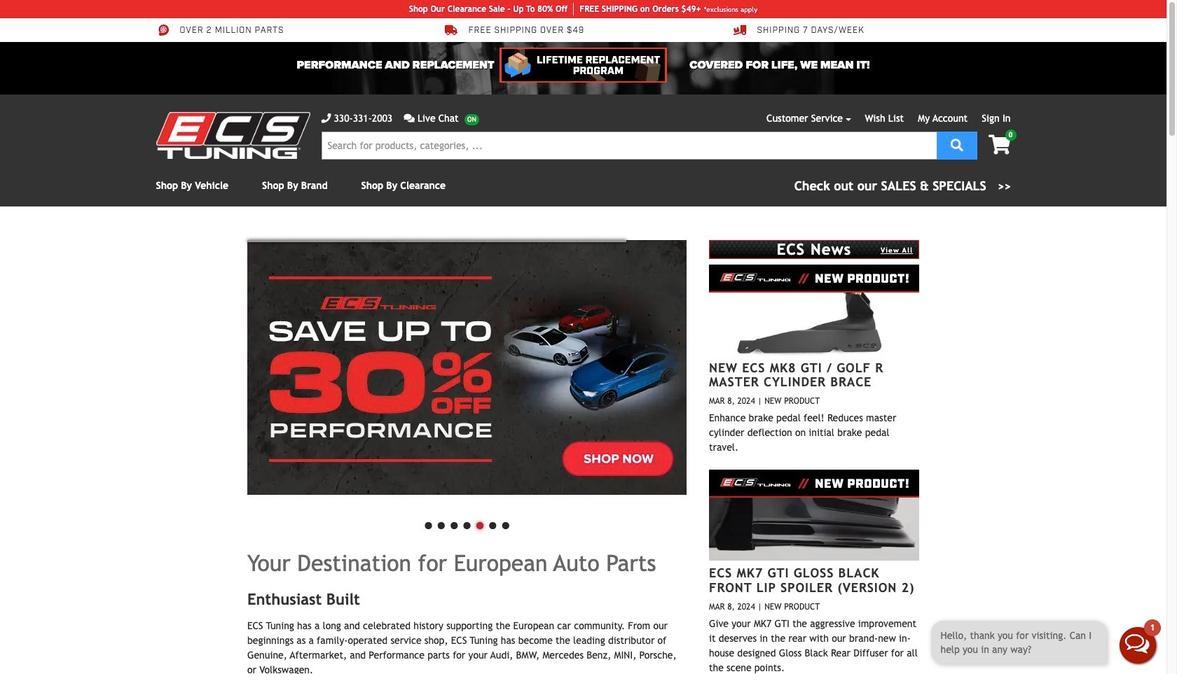 Task type: describe. For each thing, give the bounding box(es) containing it.
new ecs mk8 gti / golf r master cylinder brace image
[[709, 265, 920, 356]]

phone image
[[321, 114, 331, 123]]

Search text field
[[321, 132, 937, 160]]

comments image
[[404, 114, 415, 123]]

lifetime replacement program banner image
[[500, 48, 667, 83]]

ecs mk7 gti gloss black front lip spoiler (version 2) image
[[709, 470, 920, 562]]



Task type: vqa. For each thing, say whether or not it's contained in the screenshot.
LIFETIME REPLACEMENT PROGRAM BANNER image
yes



Task type: locate. For each thing, give the bounding box(es) containing it.
search image
[[951, 138, 964, 151]]

ecs tuning image
[[156, 112, 310, 159]]

shopping cart image
[[989, 135, 1011, 155]]

generic - ecs up to 30% off image
[[247, 240, 687, 496]]



